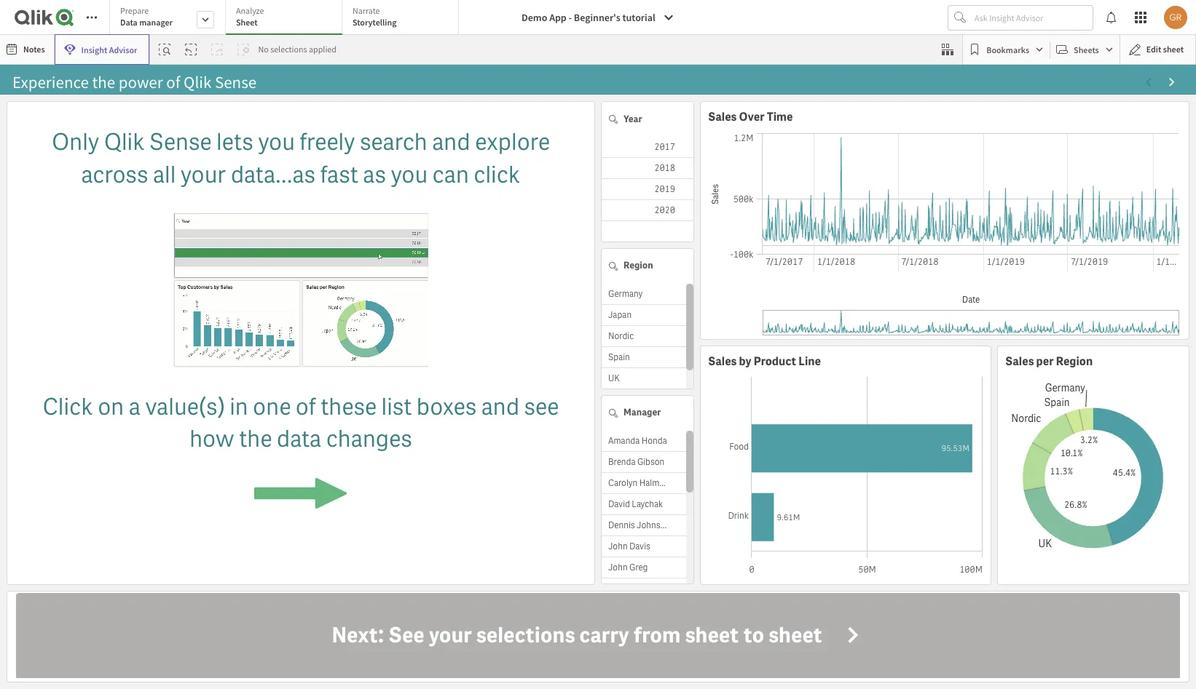 Task type: describe. For each thing, give the bounding box(es) containing it.
spain
[[608, 352, 630, 363]]

david
[[608, 499, 630, 510]]

sheets
[[1074, 44, 1099, 55]]

prepare data manager
[[120, 5, 173, 28]]

laychak
[[632, 499, 663, 510]]

amanda honda
[[608, 435, 667, 447]]

japan optional. 2 of 7 row
[[602, 305, 686, 326]]

greg
[[629, 562, 648, 574]]

2018
[[654, 162, 675, 174]]

japan
[[608, 309, 632, 321]]

1 vertical spatial you
[[391, 159, 428, 190]]

nordic
[[608, 331, 634, 342]]

0 horizontal spatial sheet
[[685, 622, 739, 650]]

advisor
[[109, 44, 137, 55]]

carry
[[579, 622, 629, 650]]

narrate storytelling
[[353, 5, 397, 28]]

data
[[120, 17, 138, 28]]

next: see your selections carry from sheet to sheet button
[[16, 593, 1180, 679]]

sales for sales over time
[[708, 109, 737, 125]]

these
[[321, 392, 377, 422]]

germany
[[608, 288, 643, 300]]

smart search image
[[159, 44, 171, 55]]

edit
[[1146, 44, 1161, 55]]

time
[[767, 109, 793, 125]]

year
[[624, 113, 642, 125]]

brenda gibson
[[608, 456, 664, 468]]

johnson
[[637, 520, 670, 531]]

kathy clinton
[[608, 583, 659, 595]]

storytelling
[[353, 17, 397, 28]]

manager
[[139, 17, 173, 28]]

john davis optional. 6 of 19 row
[[602, 537, 686, 558]]

sales over time application
[[700, 101, 1190, 340]]

only qlik sense lets you freely search and explore across all your data...as fast as you can click
[[52, 127, 550, 190]]

next sheet: product details image
[[1166, 77, 1178, 88]]

2018 optional. 2 of 5 row
[[602, 158, 693, 179]]

no selections applied
[[258, 44, 337, 55]]

per
[[1036, 354, 1054, 370]]

john greg optional. 7 of 19 row
[[602, 558, 686, 579]]

no
[[258, 44, 269, 55]]

manager
[[624, 407, 661, 419]]

boxes
[[417, 392, 477, 422]]

dennis johnson optional. 5 of 19 row
[[602, 515, 686, 537]]

click
[[474, 159, 520, 190]]

analyze
[[236, 5, 264, 16]]

click on a value(s) in one of these list boxes and see how the data changes
[[43, 392, 559, 455]]

of
[[296, 392, 316, 422]]

next: see your selections carry from sheet to sheet application
[[7, 591, 1190, 683]]

brenda
[[608, 456, 636, 468]]

david laychak
[[608, 499, 663, 510]]

data...as
[[231, 159, 316, 190]]

qlik
[[104, 127, 145, 157]]

amanda honda optional. 1 of 19 row
[[602, 431, 686, 452]]

Ask Insight Advisor text field
[[972, 6, 1093, 29]]

over
[[739, 109, 764, 125]]

dennis johnson
[[608, 520, 670, 531]]

narrate
[[353, 5, 380, 16]]

selections inside button
[[476, 622, 575, 650]]

halmon
[[639, 477, 669, 489]]

on
[[98, 392, 124, 422]]

tab list containing prepare
[[109, 0, 464, 36]]

data
[[277, 424, 321, 455]]

0 horizontal spatial you
[[258, 127, 295, 157]]

uk optional. 5 of 7 row
[[602, 368, 686, 390]]

sales for sales by product line
[[708, 354, 737, 370]]

can
[[432, 159, 469, 190]]

your inside the only qlik sense lets you freely search and explore across all your data...as fast as you can click
[[180, 159, 226, 190]]

amanda
[[608, 435, 640, 447]]

prepare
[[120, 5, 149, 16]]

insight advisor
[[81, 44, 137, 55]]

beginner's
[[574, 11, 620, 24]]

next: see your selections carry from sheet to sheet
[[332, 622, 822, 650]]



Task type: locate. For each thing, give the bounding box(es) containing it.
and inside the click on a value(s) in one of these list boxes and see how the data changes
[[481, 392, 519, 422]]

as
[[363, 159, 386, 190]]

germany optional. 1 of 7 row
[[602, 284, 686, 305]]

2019
[[654, 184, 675, 195]]

gibson
[[637, 456, 664, 468]]

line
[[799, 354, 821, 370]]

sales for sales per region
[[1005, 354, 1034, 370]]

your right all on the top left of the page
[[180, 159, 226, 190]]

you up data...as
[[258, 127, 295, 157]]

carolyn
[[608, 477, 638, 489]]

sales
[[708, 109, 737, 125], [708, 354, 737, 370], [1005, 354, 1034, 370]]

davis
[[629, 541, 650, 553]]

sheet right edit
[[1163, 44, 1184, 55]]

sales per region application
[[997, 346, 1190, 585]]

bookmarks
[[987, 44, 1029, 55]]

demo app - beginner's tutorial
[[522, 11, 655, 24]]

2 john from the top
[[608, 562, 628, 574]]

region inside application
[[1056, 354, 1093, 370]]

explore
[[475, 127, 550, 157]]

applied
[[309, 44, 337, 55]]

david laychak optional. 4 of 19 row
[[602, 494, 686, 515]]

1 horizontal spatial and
[[481, 392, 519, 422]]

honda
[[642, 435, 667, 447]]

by
[[739, 354, 751, 370]]

carolyn halmon
[[608, 477, 669, 489]]

demo
[[522, 11, 547, 24]]

and left see
[[481, 392, 519, 422]]

and inside the only qlik sense lets you freely search and explore across all your data...as fast as you can click
[[432, 127, 470, 157]]

and up can
[[432, 127, 470, 157]]

from
[[633, 622, 681, 650]]

john down dennis
[[608, 541, 628, 553]]

1 vertical spatial region
[[1056, 354, 1093, 370]]

step back image
[[185, 44, 197, 55]]

insight advisor button
[[54, 34, 150, 65]]

0 vertical spatial your
[[180, 159, 226, 190]]

2020
[[654, 205, 675, 216]]

1 horizontal spatial sheet
[[769, 622, 822, 650]]

sheets button
[[1053, 38, 1117, 61]]

nordic optional. 3 of 7 row
[[602, 326, 686, 347]]

2017
[[654, 141, 675, 153]]

kathy clinton optional. 8 of 19 row
[[602, 579, 686, 600]]

tutorial
[[622, 11, 655, 24]]

john left greg at the bottom
[[608, 562, 628, 574]]

only
[[52, 127, 99, 157]]

region up "germany optional. 1 of 7" row
[[624, 260, 653, 272]]

kathy
[[608, 583, 630, 595]]

your
[[180, 159, 226, 190], [429, 622, 472, 650]]

demo app - beginner's tutorial button
[[513, 6, 683, 29]]

you
[[258, 127, 295, 157], [391, 159, 428, 190]]

your inside button
[[429, 622, 472, 650]]

a
[[129, 392, 140, 422]]

changes
[[326, 424, 412, 455]]

and
[[432, 127, 470, 157], [481, 392, 519, 422]]

application
[[0, 0, 1196, 690], [7, 101, 595, 585], [16, 103, 586, 582]]

1 vertical spatial selections
[[476, 622, 575, 650]]

0 horizontal spatial region
[[624, 260, 653, 272]]

clinton
[[632, 583, 659, 595]]

list
[[381, 392, 412, 422]]

0 vertical spatial you
[[258, 127, 295, 157]]

freely
[[300, 127, 355, 157]]

click
[[43, 392, 93, 422]]

1 horizontal spatial selections
[[476, 622, 575, 650]]

you right "as"
[[391, 159, 428, 190]]

in
[[230, 392, 248, 422]]

to
[[743, 622, 764, 650]]

value(s)
[[145, 392, 225, 422]]

0 horizontal spatial selections
[[270, 44, 307, 55]]

region
[[624, 260, 653, 272], [1056, 354, 1093, 370]]

app
[[549, 11, 567, 24]]

0 horizontal spatial your
[[180, 159, 226, 190]]

across
[[81, 159, 148, 190]]

notes button
[[3, 38, 51, 61]]

brenda gibson optional. 2 of 19 row
[[602, 452, 686, 473]]

the
[[239, 424, 272, 455]]

sheet
[[236, 17, 258, 28]]

sales by product line
[[708, 354, 821, 370]]

carolyn halmon optional. 3 of 19 row
[[602, 473, 686, 494]]

spain optional. 4 of 7 row
[[602, 347, 686, 368]]

0 vertical spatial region
[[624, 260, 653, 272]]

sales left over
[[708, 109, 737, 125]]

selections
[[270, 44, 307, 55], [476, 622, 575, 650]]

dennis
[[608, 520, 635, 531]]

john greg
[[608, 562, 648, 574]]

sense
[[150, 127, 212, 157]]

0 vertical spatial selections
[[270, 44, 307, 55]]

lets
[[216, 127, 253, 157]]

edit sheet button
[[1119, 34, 1196, 65]]

-
[[569, 11, 572, 24]]

0 horizontal spatial and
[[432, 127, 470, 157]]

john for john greg
[[608, 562, 628, 574]]

uk
[[608, 373, 620, 384]]

2019 optional. 3 of 5 row
[[602, 179, 693, 200]]

sheet left to
[[685, 622, 739, 650]]

analyze sheet
[[236, 5, 264, 28]]

search
[[360, 127, 427, 157]]

1 vertical spatial and
[[481, 392, 519, 422]]

1 horizontal spatial region
[[1056, 354, 1093, 370]]

sales per region
[[1005, 354, 1093, 370]]

john for john davis
[[608, 541, 628, 553]]

sales left by in the right of the page
[[708, 354, 737, 370]]

john davis
[[608, 541, 650, 553]]

see
[[524, 392, 559, 422]]

all
[[153, 159, 176, 190]]

tab list
[[109, 0, 464, 36]]

sales left per
[[1005, 354, 1034, 370]]

region right per
[[1056, 354, 1093, 370]]

sales inside application
[[708, 109, 737, 125]]

1 john from the top
[[608, 541, 628, 553]]

bookmarks button
[[966, 38, 1047, 61]]

1 vertical spatial your
[[429, 622, 472, 650]]

your right see
[[429, 622, 472, 650]]

1 horizontal spatial your
[[429, 622, 472, 650]]

edit sheet
[[1146, 44, 1184, 55]]

arrow right image
[[843, 625, 864, 647]]

2 horizontal spatial sheet
[[1163, 44, 1184, 55]]

sales by product line application
[[700, 346, 991, 585]]

selections tool image
[[942, 44, 954, 55]]

one
[[253, 392, 291, 422]]

2020 optional. 4 of 5 row
[[602, 200, 693, 221]]

product
[[754, 354, 796, 370]]

sales over time
[[708, 109, 793, 125]]

sheet right to
[[769, 622, 822, 650]]

1 horizontal spatial you
[[391, 159, 428, 190]]

how
[[190, 424, 234, 455]]

fast
[[320, 159, 358, 190]]

notes
[[23, 44, 45, 55]]

greg robinson image
[[1164, 6, 1187, 29]]

see
[[388, 622, 425, 650]]

insight
[[81, 44, 107, 55]]

0 vertical spatial and
[[432, 127, 470, 157]]

next:
[[332, 622, 384, 650]]

0 vertical spatial john
[[608, 541, 628, 553]]

1 vertical spatial john
[[608, 562, 628, 574]]



Task type: vqa. For each thing, say whether or not it's contained in the screenshot.
Recently used field
no



